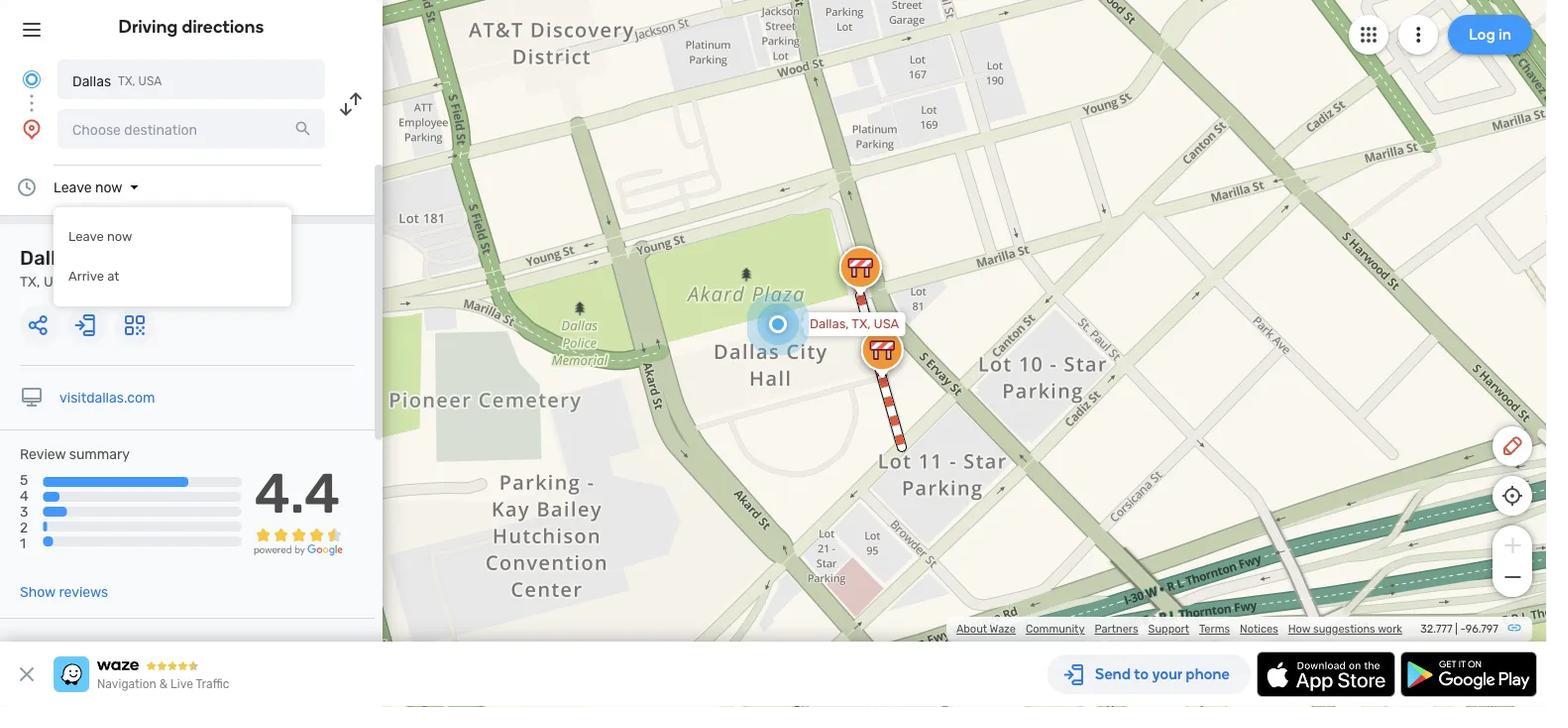 Task type: vqa. For each thing, say whether or not it's contained in the screenshot.
Paramus;
no



Task type: locate. For each thing, give the bounding box(es) containing it.
location image
[[20, 117, 44, 141]]

navigation & live traffic
[[97, 677, 229, 691]]

now
[[95, 179, 122, 195], [107, 229, 132, 244]]

terms
[[1200, 622, 1231, 636]]

clock image
[[15, 176, 39, 199]]

2 vertical spatial usa
[[874, 316, 900, 332]]

dallas tx, usa left at
[[20, 246, 78, 290]]

1 vertical spatial dallas
[[20, 246, 78, 269]]

leave right clock icon
[[54, 179, 92, 195]]

tx, right dallas,
[[852, 316, 871, 332]]

1 vertical spatial usa
[[44, 273, 71, 290]]

0 vertical spatial dallas tx, usa
[[72, 73, 162, 89]]

dallas tx, usa down driving
[[72, 73, 162, 89]]

leave now option
[[54, 217, 292, 257]]

usa left at
[[44, 273, 71, 290]]

dallas left at
[[20, 246, 78, 269]]

1 vertical spatial leave now
[[68, 229, 132, 244]]

reviews
[[59, 584, 108, 600]]

&
[[159, 677, 168, 691]]

work
[[1379, 622, 1403, 636]]

1 horizontal spatial tx,
[[118, 74, 135, 88]]

|
[[1456, 622, 1459, 636]]

1 vertical spatial leave
[[68, 229, 104, 244]]

1 vertical spatial tx,
[[20, 273, 40, 290]]

5
[[20, 472, 28, 488]]

32.777 | -96.797
[[1421, 622, 1499, 636]]

leave up arrive
[[68, 229, 104, 244]]

about waze community partners support terms notices how suggestions work
[[957, 622, 1403, 636]]

live
[[171, 677, 193, 691]]

computer image
[[20, 386, 44, 410]]

arrive at option
[[54, 257, 292, 297]]

community
[[1026, 622, 1085, 636]]

leave
[[54, 179, 92, 195], [68, 229, 104, 244]]

summary
[[69, 446, 130, 462]]

tx, down driving
[[118, 74, 135, 88]]

support link
[[1149, 622, 1190, 636]]

now inside option
[[107, 229, 132, 244]]

traffic
[[196, 677, 229, 691]]

photos
[[32, 639, 77, 656]]

1
[[20, 535, 26, 552]]

visitdallas.com link
[[59, 389, 155, 406]]

leave now right clock icon
[[54, 179, 122, 195]]

partners
[[1095, 622, 1139, 636]]

now up at
[[107, 229, 132, 244]]

0 vertical spatial leave now
[[54, 179, 122, 195]]

dallas tx, usa
[[72, 73, 162, 89], [20, 246, 78, 290]]

review summary
[[20, 446, 130, 462]]

usa down driving
[[138, 74, 162, 88]]

dallas
[[72, 73, 111, 89], [20, 246, 78, 269]]

at
[[107, 269, 119, 284]]

now up leave now option
[[95, 179, 122, 195]]

link image
[[1507, 620, 1523, 636]]

directions
[[182, 16, 264, 37]]

x image
[[15, 662, 39, 686]]

3
[[20, 504, 28, 520]]

leave now up arrive at
[[68, 229, 132, 244]]

leave now
[[54, 179, 122, 195], [68, 229, 132, 244]]

zoom in image
[[1501, 534, 1526, 557]]

dallas right current location icon
[[72, 73, 111, 89]]

notices
[[1241, 622, 1279, 636]]

8 photos
[[20, 639, 77, 656]]

review
[[20, 446, 66, 462]]

usa right dallas,
[[874, 316, 900, 332]]

Choose destination text field
[[58, 109, 325, 149]]

usa
[[138, 74, 162, 88], [44, 273, 71, 290], [874, 316, 900, 332]]

leave now inside option
[[68, 229, 132, 244]]

how suggestions work link
[[1289, 622, 1403, 636]]

2 horizontal spatial usa
[[874, 316, 900, 332]]

waze
[[990, 622, 1016, 636]]

0 horizontal spatial tx,
[[20, 273, 40, 290]]

1 horizontal spatial usa
[[138, 74, 162, 88]]

2 vertical spatial tx,
[[852, 316, 871, 332]]

5 4 3 2 1
[[20, 472, 28, 552]]

0 vertical spatial now
[[95, 179, 122, 195]]

tx,
[[118, 74, 135, 88], [20, 273, 40, 290], [852, 316, 871, 332]]

1 vertical spatial now
[[107, 229, 132, 244]]

tx, left arrive
[[20, 273, 40, 290]]

0 vertical spatial dallas
[[72, 73, 111, 89]]

1 vertical spatial dallas tx, usa
[[20, 246, 78, 290]]

partners link
[[1095, 622, 1139, 636]]

dallas, tx, usa
[[810, 316, 900, 332]]



Task type: describe. For each thing, give the bounding box(es) containing it.
zoom out image
[[1501, 565, 1526, 589]]

driving directions
[[119, 16, 264, 37]]

8
[[20, 639, 29, 656]]

community link
[[1026, 622, 1085, 636]]

dallas,
[[810, 316, 849, 332]]

about waze link
[[957, 622, 1016, 636]]

current location image
[[20, 67, 44, 91]]

terms link
[[1200, 622, 1231, 636]]

0 vertical spatial usa
[[138, 74, 162, 88]]

arrive
[[68, 269, 104, 284]]

show reviews
[[20, 584, 108, 600]]

4
[[20, 488, 28, 504]]

support
[[1149, 622, 1190, 636]]

2
[[20, 520, 28, 536]]

pencil image
[[1501, 434, 1525, 458]]

2 horizontal spatial tx,
[[852, 316, 871, 332]]

0 vertical spatial tx,
[[118, 74, 135, 88]]

32.777
[[1421, 622, 1453, 636]]

visitdallas.com
[[59, 389, 155, 406]]

how
[[1289, 622, 1311, 636]]

96.797
[[1466, 622, 1499, 636]]

arrive at
[[68, 269, 119, 284]]

suggestions
[[1314, 622, 1376, 636]]

leave inside option
[[68, 229, 104, 244]]

4.4
[[254, 461, 340, 527]]

navigation
[[97, 677, 157, 691]]

about
[[957, 622, 988, 636]]

0 vertical spatial leave
[[54, 179, 92, 195]]

-
[[1461, 622, 1466, 636]]

notices link
[[1241, 622, 1279, 636]]

0 horizontal spatial usa
[[44, 273, 71, 290]]

show
[[20, 584, 56, 600]]

driving
[[119, 16, 178, 37]]



